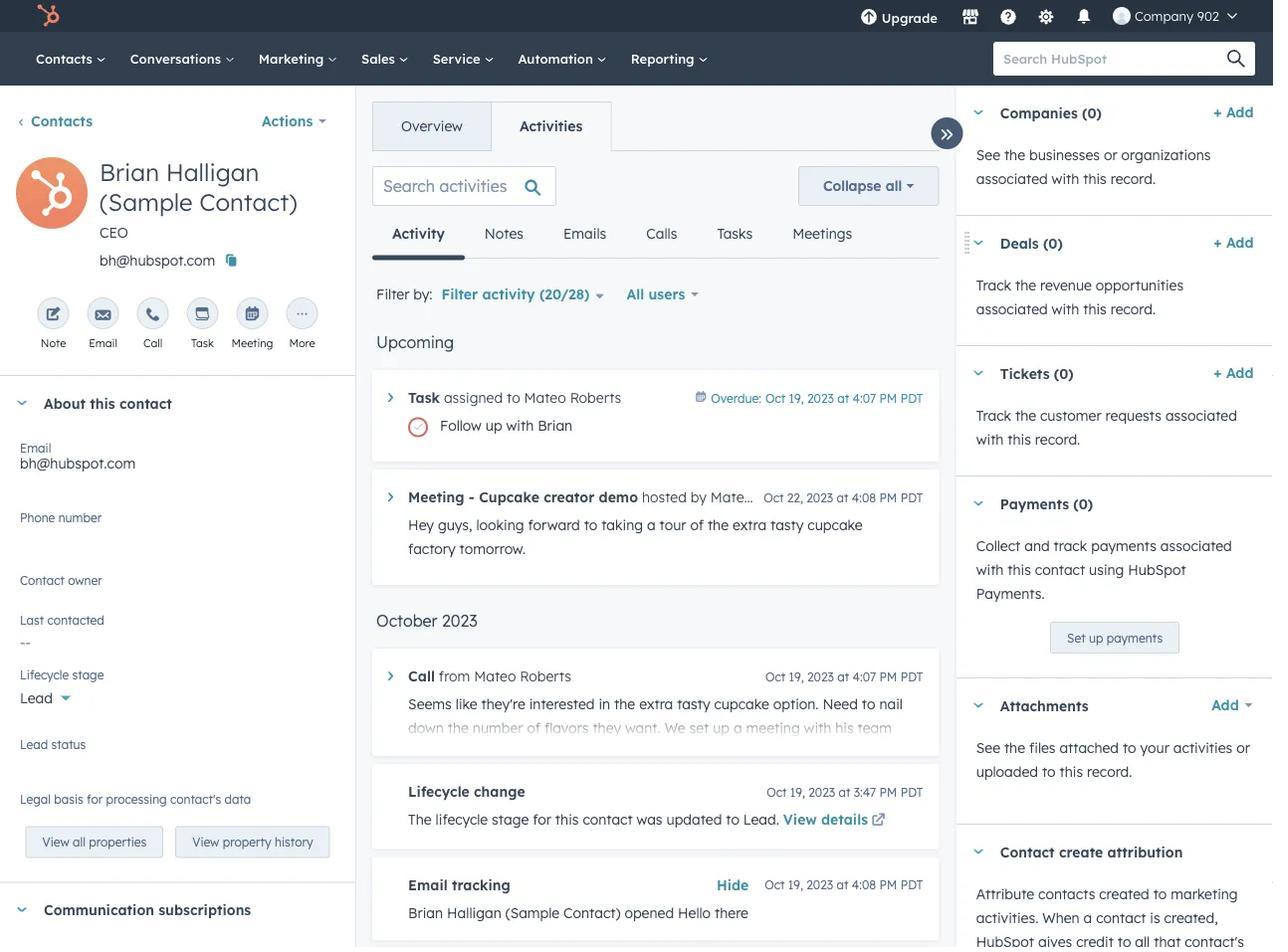 Task type: describe. For each thing, give the bounding box(es) containing it.
with inside track the customer requests associated with this record.
[[976, 431, 1003, 449]]

contacted
[[47, 613, 104, 628]]

lifecycle change
[[408, 784, 525, 801]]

attribution
[[1107, 843, 1183, 861]]

pdt for oct 19, 2023 at 4:08 pm pdt
[[901, 878, 923, 893]]

guys,
[[438, 517, 472, 534]]

0 horizontal spatial for
[[87, 792, 103, 807]]

oct 19, 2023 at 3:47 pm pdt
[[767, 785, 923, 800]]

this inside 'see the businesses or organizations associated with this record.'
[[1083, 170, 1106, 188]]

collapse all
[[823, 177, 902, 195]]

or inside see the files attached to your activities or uploaded to this record.
[[1236, 740, 1250, 757]]

contact create attribution button
[[956, 825, 1253, 879]]

attachments button
[[956, 679, 1190, 733]]

this inside see the files attached to your activities or uploaded to this record.
[[1059, 764, 1083, 781]]

looking
[[476, 517, 524, 534]]

credit
[[1076, 934, 1113, 948]]

the inside track the revenue opportunities associated with this record.
[[1015, 277, 1036, 294]]

associated for collect and track payments associated with this contact using hubspot payments.
[[1160, 538, 1232, 555]]

track the customer requests associated with this record.
[[976, 407, 1237, 449]]

payments (0) button
[[956, 477, 1245, 531]]

add for track the revenue opportunities associated with this record.
[[1226, 234, 1253, 251]]

or inside 'see the businesses or organizations associated with this record.'
[[1104, 146, 1117, 164]]

Phone number text field
[[20, 507, 336, 547]]

pdt for oct 19, 2023 at 3:47 pm pdt
[[901, 785, 923, 800]]

tickets
[[1000, 365, 1049, 382]]

flavors
[[544, 720, 589, 737]]

2 4:07 from the top
[[853, 670, 876, 684]]

of inside 'seems like they're interested in the extra tasty cupcake option. need to nail down the number of flavors they want. we set up a meeting with his team for next week.'
[[527, 720, 541, 737]]

your
[[1140, 740, 1169, 757]]

0 horizontal spatial stage
[[72, 668, 104, 682]]

brian for brian halligan (sample contact) opened hello there
[[408, 904, 443, 922]]

tracking
[[452, 877, 511, 894]]

companies (0)
[[1000, 104, 1102, 121]]

0 vertical spatial roberts
[[570, 389, 622, 407]]

contact create attribution
[[1000, 843, 1183, 861]]

contact inside attribute contacts created to marketing activities. when a contact is created, hubspot gives credit to all that contact
[[1096, 910, 1146, 927]]

subscriptions
[[159, 901, 251, 919]]

users
[[649, 286, 685, 303]]

caret image inside meeting - cupcake creator demo element
[[388, 493, 393, 502]]

number inside 'seems like they're interested in the extra tasty cupcake option. need to nail down the number of flavors they want. we set up a meeting with his team for next week.'
[[473, 720, 523, 737]]

collect
[[976, 538, 1020, 555]]

settings link
[[1025, 0, 1067, 32]]

all users
[[627, 286, 685, 303]]

view for view property history
[[192, 835, 219, 850]]

(0) for tickets (0)
[[1054, 365, 1073, 382]]

task for task
[[191, 336, 214, 350]]

a inside hey guys, looking forward to taking a tour of the extra tasty cupcake factory tomorrow.
[[647, 517, 656, 534]]

brian for brian halligan (sample contact) ceo
[[100, 157, 159, 187]]

contact inside "collect and track payments associated with this contact using hubspot payments."
[[1035, 561, 1085, 579]]

up inside 'seems like they're interested in the extra tasty cupcake option. need to nail down the number of flavors they want. we set up a meeting with his team for next week.'
[[713, 720, 730, 737]]

at for oct 19, 2023 at 4:08 pm pdt
[[837, 878, 849, 893]]

tasty inside hey guys, looking forward to taking a tour of the extra tasty cupcake factory tomorrow.
[[771, 517, 804, 534]]

taking
[[602, 517, 643, 534]]

add for see the businesses or organizations associated with this record.
[[1226, 104, 1253, 121]]

opportunities
[[1095, 277, 1183, 294]]

(0) for deals (0)
[[1043, 234, 1063, 252]]

record. inside track the revenue opportunities associated with this record.
[[1110, 301, 1156, 318]]

4:08 for oct 22, 2023 at 4:08 pm pdt
[[852, 490, 876, 505]]

(0) for payments (0)
[[1073, 495, 1093, 512]]

notes button
[[465, 210, 544, 258]]

next
[[431, 744, 459, 761]]

notifications button
[[1067, 0, 1101, 32]]

search image
[[1228, 50, 1245, 68]]

0 vertical spatial contacts link
[[24, 32, 118, 86]]

view details
[[783, 811, 868, 829]]

0 vertical spatial contacts
[[36, 50, 96, 67]]

oct right overdue:
[[766, 391, 786, 406]]

revenue
[[1040, 277, 1092, 294]]

2023 for oct 19, 2023 at 4:07 pm pdt
[[807, 670, 834, 684]]

pm for oct 19, 2023 at 4:07 pm pdt
[[880, 670, 897, 684]]

interested
[[529, 696, 595, 713]]

track for track the customer requests associated with this record.
[[976, 407, 1011, 425]]

forward
[[528, 517, 580, 534]]

19, for oct 19, 2023 at 4:07 pm pdt
[[789, 670, 804, 684]]

collapse
[[823, 177, 882, 195]]

caret image for payments
[[972, 501, 984, 506]]

caret image inside the about this contact dropdown button
[[16, 401, 28, 406]]

for inside lifecycle change element
[[533, 811, 551, 829]]

at for oct 19, 2023 at 4:07 pm pdt
[[838, 670, 849, 684]]

history
[[275, 835, 313, 850]]

call for call
[[143, 336, 162, 350]]

+ add for track the revenue opportunities associated with this record.
[[1213, 234, 1253, 251]]

follow
[[440, 417, 482, 435]]

halligan for brian halligan (sample contact) ceo
[[166, 157, 259, 187]]

1 vertical spatial bh@hubspot.com
[[20, 455, 136, 472]]

0 vertical spatial bh@hubspot.com
[[100, 252, 215, 269]]

when
[[1042, 910, 1079, 927]]

attachments
[[1000, 697, 1088, 715]]

menu containing company 902
[[848, 0, 1249, 39]]

organizations
[[1121, 146, 1211, 164]]

files
[[1029, 740, 1055, 757]]

extra inside hey guys, looking forward to taking a tour of the extra tasty cupcake factory tomorrow.
[[733, 517, 767, 534]]

payments inside set up payments link
[[1106, 631, 1162, 646]]

last contacted
[[20, 613, 104, 628]]

marketing
[[259, 50, 328, 67]]

all inside attribute contacts created to marketing activities. when a contact is created, hubspot gives credit to all that contact
[[1135, 934, 1150, 948]]

caret image inside attachments dropdown button
[[972, 703, 984, 708]]

status
[[51, 737, 86, 752]]

the down "like"
[[448, 720, 469, 737]]

property
[[223, 835, 271, 850]]

caret image down october on the bottom
[[388, 672, 393, 681]]

attribute contacts created to marketing activities. when a contact is created, hubspot gives credit to all that contact
[[976, 886, 1244, 948]]

19, for oct 19, 2023 at 3:47 pm pdt
[[790, 785, 805, 800]]

email for email tracking
[[408, 877, 448, 894]]

oct for oct 22, 2023 at 4:08 pm pdt
[[764, 490, 784, 505]]

down
[[408, 720, 444, 737]]

to down files
[[1042, 764, 1055, 781]]

hide
[[717, 877, 749, 894]]

pm for oct 19, 2023 at 3:47 pm pdt
[[880, 785, 897, 800]]

cupcake inside 'seems like they're interested in the extra tasty cupcake option. need to nail down the number of flavors they want. we set up a meeting with his team for next week.'
[[714, 696, 769, 713]]

contact) for brian halligan (sample contact) ceo
[[199, 187, 297, 217]]

up for with
[[486, 417, 502, 435]]

with inside 'see the businesses or organizations associated with this record.'
[[1051, 170, 1079, 188]]

activities.
[[976, 910, 1038, 927]]

marketing
[[1171, 886, 1238, 903]]

assigned
[[444, 389, 503, 407]]

2 horizontal spatial brian
[[538, 417, 573, 435]]

help image
[[999, 9, 1017, 27]]

the
[[408, 811, 432, 829]]

+ for see the businesses or organizations associated with this record.
[[1213, 104, 1222, 121]]

phone
[[20, 510, 55, 525]]

hide button
[[717, 874, 749, 897]]

upcoming
[[376, 333, 454, 352]]

of inside hey guys, looking forward to taking a tour of the extra tasty cupcake factory tomorrow.
[[690, 517, 704, 534]]

1 pdt from the top
[[901, 391, 923, 406]]

email for email bh@hubspot.com
[[20, 441, 51, 455]]

meetings button
[[773, 210, 872, 258]]

task image
[[195, 308, 211, 324]]

they're
[[481, 696, 525, 713]]

calls
[[646, 225, 677, 242]]

19, for oct 19, 2023 at 4:08 pm pdt
[[788, 878, 803, 893]]

companies
[[1000, 104, 1078, 121]]

this inside track the customer requests associated with this record.
[[1007, 431, 1031, 449]]

overdue: oct 19, 2023 at 4:07 pm pdt
[[711, 391, 923, 406]]

(0) for companies (0)
[[1082, 104, 1102, 121]]

lifecycle for lifecycle stage
[[20, 668, 69, 682]]

owner up contacted
[[68, 573, 102, 588]]

service link
[[421, 32, 506, 86]]

hubspot inside "collect and track payments associated with this contact using hubspot payments."
[[1128, 561, 1186, 579]]

reporting link
[[619, 32, 720, 86]]

associated for track the revenue opportunities associated with this record.
[[976, 301, 1048, 318]]

Last contacted text field
[[20, 624, 336, 656]]

mateo roberts image
[[1113, 7, 1131, 25]]

payments
[[1000, 495, 1069, 512]]

for inside 'seems like they're interested in the extra tasty cupcake option. need to nail down the number of flavors they want. we set up a meeting with his team for next week.'
[[408, 744, 427, 761]]

that
[[1154, 934, 1181, 948]]

the inside hey guys, looking forward to taking a tour of the extra tasty cupcake factory tomorrow.
[[708, 517, 729, 534]]

activities
[[1173, 740, 1232, 757]]

set
[[1067, 631, 1085, 646]]

+ add button for track the customer requests associated with this record.
[[1213, 361, 1253, 385]]

sales
[[361, 50, 399, 67]]

meetings
[[793, 225, 852, 242]]

all for collapse
[[886, 177, 902, 195]]

to up the follow up with brian
[[507, 389, 520, 407]]

the right in
[[614, 696, 635, 713]]

details
[[821, 811, 868, 829]]

payments inside "collect and track payments associated with this contact using hubspot payments."
[[1091, 538, 1156, 555]]

(sample for brian halligan (sample contact) opened hello there
[[505, 904, 560, 922]]

view for view all properties
[[42, 835, 69, 850]]

extra inside 'seems like they're interested in the extra tasty cupcake option. need to nail down the number of flavors they want. we set up a meeting with his team for next week.'
[[639, 696, 673, 713]]

add inside popup button
[[1211, 697, 1239, 714]]

tasty inside 'seems like they're interested in the extra tasty cupcake option. need to nail down the number of flavors they want. we set up a meeting with his team for next week.'
[[677, 696, 710, 713]]

with down the task assigned to mateo roberts
[[506, 417, 534, 435]]

1 vertical spatial contacts link
[[16, 112, 93, 130]]

requests
[[1105, 407, 1161, 425]]

oct for oct 19, 2023 at 4:07 pm pdt
[[766, 670, 786, 684]]

(sample for brian halligan (sample contact) ceo
[[100, 187, 193, 217]]

task for task assigned to mateo roberts
[[408, 389, 440, 407]]

all users button
[[614, 275, 712, 315]]

+ add for see the businesses or organizations associated with this record.
[[1213, 104, 1253, 121]]

overdue:
[[711, 391, 762, 406]]

last
[[20, 613, 44, 628]]

this inside "collect and track payments associated with this contact using hubspot payments."
[[1007, 561, 1031, 579]]

1 pm from the top
[[880, 391, 897, 406]]

4:08 for oct 19, 2023 at 4:08 pm pdt
[[852, 878, 876, 893]]

caret image for deals
[[972, 240, 984, 245]]

with inside 'seems like they're interested in the extra tasty cupcake option. need to nail down the number of flavors they want. we set up a meeting with his team for next week.'
[[804, 720, 832, 737]]

a inside attribute contacts created to marketing activities. when a contact is created, hubspot gives credit to all that contact
[[1083, 910, 1092, 927]]

0 horizontal spatial number
[[58, 510, 102, 525]]

deals (0) button
[[956, 216, 1205, 270]]

deals (0)
[[1000, 234, 1063, 252]]

the inside track the customer requests associated with this record.
[[1015, 407, 1036, 425]]

record. inside 'see the businesses or organizations associated with this record.'
[[1110, 170, 1156, 188]]

caret image down the upcoming
[[388, 393, 393, 402]]

october
[[376, 611, 438, 631]]

a inside 'seems like they're interested in the extra tasty cupcake option. need to nail down the number of flavors they want. we set up a meeting with his team for next week.'
[[734, 720, 742, 737]]

oct 19, 2023 at 4:07 pm pdt
[[766, 670, 923, 684]]

automation
[[518, 50, 597, 67]]

record. inside track the customer requests associated with this record.
[[1035, 431, 1080, 449]]

automation link
[[506, 32, 619, 86]]

opened
[[625, 904, 674, 922]]

about this contact button
[[0, 376, 336, 430]]

and
[[1024, 538, 1049, 555]]

data
[[225, 792, 251, 807]]

notifications image
[[1075, 9, 1093, 27]]



Task type: vqa. For each thing, say whether or not it's contained in the screenshot.
2023 for Oct 19, 2023 at 3:47 PM PDT
yes



Task type: locate. For each thing, give the bounding box(es) containing it.
more image
[[294, 308, 310, 324]]

call image
[[145, 308, 161, 324]]

at for oct 19, 2023 at 3:47 pm pdt
[[839, 785, 851, 800]]

feed containing upcoming
[[357, 150, 955, 948]]

hey guys, looking forward to taking a tour of the extra tasty cupcake factory tomorrow.
[[408, 517, 863, 558]]

caret image
[[972, 240, 984, 245], [972, 501, 984, 506], [972, 850, 984, 855], [16, 908, 28, 913]]

add for track the customer requests associated with this record.
[[1226, 364, 1253, 382]]

hey
[[408, 517, 434, 534]]

1 vertical spatial tasty
[[677, 696, 710, 713]]

1 vertical spatial contact
[[1000, 843, 1054, 861]]

19, up the option.
[[789, 670, 804, 684]]

a up credit
[[1083, 910, 1092, 927]]

associated inside track the revenue opportunities associated with this record.
[[976, 301, 1048, 318]]

payments up using
[[1091, 538, 1156, 555]]

1 see from the top
[[976, 146, 1000, 164]]

contact
[[20, 573, 65, 588], [1000, 843, 1054, 861]]

2023 right october on the bottom
[[442, 611, 478, 631]]

1 link opens in a new window image from the top
[[872, 810, 886, 834]]

contacts down hubspot link on the top of the page
[[36, 50, 96, 67]]

call for call from mateo roberts
[[408, 668, 435, 685]]

1 vertical spatial 4:08
[[852, 878, 876, 893]]

oct inside meeting - cupcake creator demo element
[[764, 490, 784, 505]]

0 vertical spatial + add button
[[1213, 101, 1253, 124]]

this down businesses on the right
[[1083, 170, 1106, 188]]

pdt
[[901, 391, 923, 406], [901, 490, 923, 505], [901, 670, 923, 684], [901, 785, 923, 800], [901, 878, 923, 893]]

1 vertical spatial a
[[734, 720, 742, 737]]

track the revenue opportunities associated with this record.
[[976, 277, 1183, 318]]

communication subscriptions
[[44, 901, 251, 919]]

associated inside track the customer requests associated with this record.
[[1165, 407, 1237, 425]]

0 horizontal spatial email
[[20, 441, 51, 455]]

caret image left tickets
[[972, 371, 984, 376]]

this right about
[[90, 394, 115, 412]]

1 horizontal spatial mateo
[[524, 389, 566, 407]]

2023 inside email tracking element
[[807, 878, 833, 893]]

22,
[[787, 490, 803, 505]]

2023 inside meeting - cupcake creator demo element
[[807, 490, 833, 505]]

1 horizontal spatial up
[[713, 720, 730, 737]]

4:08 down the details
[[852, 878, 876, 893]]

2 link opens in a new window image from the top
[[872, 815, 886, 829]]

4:08 inside meeting - cupcake creator demo element
[[852, 490, 876, 505]]

2 horizontal spatial up
[[1089, 631, 1103, 646]]

2023 for oct 19, 2023 at 3:47 pm pdt
[[809, 785, 835, 800]]

0 vertical spatial meeting
[[232, 336, 273, 350]]

oct for oct 19, 2023 at 4:08 pm pdt
[[765, 878, 785, 893]]

contact) for brian halligan (sample contact) opened hello there
[[564, 904, 621, 922]]

customer
[[1040, 407, 1101, 425]]

0 horizontal spatial up
[[486, 417, 502, 435]]

hubspot down activities.
[[976, 934, 1034, 948]]

processing
[[106, 792, 167, 807]]

view inside view property history "link"
[[192, 835, 219, 850]]

email down email icon
[[89, 336, 117, 350]]

0 vertical spatial of
[[690, 517, 704, 534]]

pm inside lifecycle change element
[[880, 785, 897, 800]]

associated inside "collect and track payments associated with this contact using hubspot payments."
[[1160, 538, 1232, 555]]

bh@hubspot.com
[[100, 252, 215, 269], [20, 455, 136, 472]]

1 vertical spatial mateo
[[474, 668, 516, 685]]

the up uploaded
[[1004, 740, 1025, 757]]

contact down track
[[1035, 561, 1085, 579]]

lifecycle down last
[[20, 668, 69, 682]]

hubspot right using
[[1128, 561, 1186, 579]]

1 horizontal spatial email
[[89, 336, 117, 350]]

stage down contacted
[[72, 668, 104, 682]]

1 navigation from the top
[[372, 102, 612, 151]]

+ add button for see the businesses or organizations associated with this record.
[[1213, 101, 1253, 124]]

for right basis
[[87, 792, 103, 807]]

0 horizontal spatial or
[[1104, 146, 1117, 164]]

the down tickets
[[1015, 407, 1036, 425]]

service
[[433, 50, 484, 67]]

1 vertical spatial see
[[976, 740, 1000, 757]]

contact) down actions
[[199, 187, 297, 217]]

0 vertical spatial track
[[976, 277, 1011, 294]]

brian down email tracking at the left bottom of the page
[[408, 904, 443, 922]]

3 + add from the top
[[1213, 364, 1253, 382]]

note image
[[45, 308, 61, 324]]

contact for contact owner no owner
[[20, 573, 65, 588]]

sales link
[[349, 32, 421, 86]]

caret image up attribute
[[972, 850, 984, 855]]

is
[[1150, 910, 1160, 927]]

attached
[[1059, 740, 1119, 757]]

contact) left opened at the bottom
[[564, 904, 621, 922]]

2 + add button from the top
[[1213, 231, 1253, 255]]

902
[[1197, 7, 1220, 24]]

cupcake down the oct 22, 2023 at 4:08 pm pdt
[[808, 517, 863, 534]]

like
[[456, 696, 477, 713]]

2 vertical spatial + add button
[[1213, 361, 1253, 385]]

see inside see the files attached to your activities or uploaded to this record.
[[976, 740, 1000, 757]]

1 horizontal spatial of
[[690, 517, 704, 534]]

0 horizontal spatial brian
[[100, 157, 159, 187]]

0 vertical spatial lifecycle
[[20, 668, 69, 682]]

navigation inside feed
[[372, 210, 872, 260]]

0 vertical spatial lead
[[20, 690, 53, 707]]

the inside see the files attached to your activities or uploaded to this record.
[[1004, 740, 1025, 757]]

2 horizontal spatial email
[[408, 877, 448, 894]]

see for see the businesses or organizations associated with this record.
[[976, 146, 1000, 164]]

2023 for oct 19, 2023 at 4:08 pm pdt
[[807, 878, 833, 893]]

3 pm from the top
[[880, 670, 897, 684]]

2 vertical spatial a
[[1083, 910, 1092, 927]]

0 vertical spatial tasty
[[771, 517, 804, 534]]

this inside dropdown button
[[90, 394, 115, 412]]

2 navigation from the top
[[372, 210, 872, 260]]

5 pdt from the top
[[901, 878, 923, 893]]

1 horizontal spatial contact)
[[564, 904, 621, 922]]

using
[[1089, 561, 1124, 579]]

communication
[[44, 901, 154, 919]]

there
[[715, 904, 749, 922]]

number right the phone
[[58, 510, 102, 525]]

2 vertical spatial all
[[1135, 934, 1150, 948]]

menu
[[848, 0, 1249, 39]]

1 vertical spatial + add
[[1213, 234, 1253, 251]]

1 horizontal spatial lifecycle
[[408, 784, 470, 801]]

to inside 'seems like they're interested in the extra tasty cupcake option. need to nail down the number of flavors they want. we set up a meeting with his team for next week.'
[[862, 696, 876, 713]]

link opens in a new window image
[[872, 810, 886, 834], [872, 815, 886, 829]]

with down revenue
[[1051, 301, 1079, 318]]

phone number
[[20, 510, 102, 525]]

0 horizontal spatial extra
[[639, 696, 673, 713]]

tasty down 22, at right bottom
[[771, 517, 804, 534]]

view all properties link
[[25, 827, 163, 858]]

want.
[[625, 720, 661, 737]]

to inside hey guys, looking forward to taking a tour of the extra tasty cupcake factory tomorrow.
[[584, 517, 598, 534]]

2 track from the top
[[976, 407, 1011, 425]]

caret image inside tickets (0) dropdown button
[[972, 371, 984, 376]]

hubspot image
[[36, 4, 60, 28]]

follow up with brian
[[440, 417, 573, 435]]

+ for track the customer requests associated with this record.
[[1213, 364, 1222, 382]]

caret image
[[972, 110, 984, 115], [972, 371, 984, 376], [388, 393, 393, 402], [16, 401, 28, 406], [388, 493, 393, 502], [388, 672, 393, 681], [972, 703, 984, 708]]

2 filter from the left
[[442, 286, 478, 303]]

1 vertical spatial of
[[527, 720, 541, 737]]

contacts link up edit "popup button"
[[16, 112, 93, 130]]

caret image for contact
[[972, 850, 984, 855]]

to right updated
[[726, 811, 740, 829]]

0 horizontal spatial filter
[[376, 286, 410, 303]]

hello
[[678, 904, 711, 922]]

1 vertical spatial task
[[408, 389, 440, 407]]

the
[[1004, 146, 1025, 164], [1015, 277, 1036, 294], [1015, 407, 1036, 425], [708, 517, 729, 534], [614, 696, 635, 713], [448, 720, 469, 737], [1004, 740, 1025, 757]]

deals
[[1000, 234, 1039, 252]]

stage inside lifecycle change element
[[492, 811, 529, 829]]

lifecycle for lifecycle change
[[408, 784, 470, 801]]

contact right about
[[119, 394, 172, 412]]

1 horizontal spatial or
[[1236, 740, 1250, 757]]

oct inside lifecycle change element
[[767, 785, 787, 800]]

1 horizontal spatial tasty
[[771, 517, 804, 534]]

caret image for communication
[[16, 908, 28, 913]]

lead for lead
[[20, 690, 53, 707]]

conversations link
[[118, 32, 247, 86]]

view inside view all properties link
[[42, 835, 69, 850]]

email inside feed
[[408, 877, 448, 894]]

(0)
[[1082, 104, 1102, 121], [1043, 234, 1063, 252], [1054, 365, 1073, 382], [1073, 495, 1093, 512]]

email tracking element
[[372, 858, 939, 941]]

upgrade image
[[860, 9, 878, 27]]

(0) inside tickets (0) dropdown button
[[1054, 365, 1073, 382]]

email down about
[[20, 441, 51, 455]]

pm for oct 22, 2023 at 4:08 pm pdt
[[880, 490, 897, 505]]

email left tracking
[[408, 877, 448, 894]]

link opens in a new window image inside view details "link"
[[872, 815, 886, 829]]

call down call 'image'
[[143, 336, 162, 350]]

4 pm from the top
[[880, 785, 897, 800]]

meeting for meeting
[[232, 336, 273, 350]]

of right tour
[[690, 517, 704, 534]]

brian up the ceo
[[100, 157, 159, 187]]

with inside "collect and track payments associated with this contact using hubspot payments."
[[976, 561, 1003, 579]]

up right set
[[713, 720, 730, 737]]

0 horizontal spatial call
[[143, 336, 162, 350]]

2 vertical spatial lead
[[744, 811, 776, 829]]

2 horizontal spatial a
[[1083, 910, 1092, 927]]

2 + add from the top
[[1213, 234, 1253, 251]]

bh@hubspot.com down the ceo
[[100, 252, 215, 269]]

oct right hide button
[[765, 878, 785, 893]]

0 vertical spatial payments
[[1091, 538, 1156, 555]]

(sample up the ceo
[[100, 187, 193, 217]]

view inside view details "link"
[[783, 811, 817, 829]]

oct for oct 19, 2023 at 3:47 pm pdt
[[767, 785, 787, 800]]

lead inside lifecycle change element
[[744, 811, 776, 829]]

caret image up collect
[[972, 501, 984, 506]]

1 + from the top
[[1213, 104, 1222, 121]]

pdt for oct 19, 2023 at 4:07 pm pdt
[[901, 670, 923, 684]]

settings image
[[1037, 9, 1055, 27]]

2 see from the top
[[976, 740, 1000, 757]]

3 pdt from the top
[[901, 670, 923, 684]]

19, inside email tracking element
[[788, 878, 803, 893]]

1 horizontal spatial contact
[[1000, 843, 1054, 861]]

meeting up hey
[[408, 489, 464, 506]]

properties
[[89, 835, 147, 850]]

1 + add button from the top
[[1213, 101, 1253, 124]]

1 horizontal spatial number
[[473, 720, 523, 737]]

all for view
[[73, 835, 86, 850]]

at
[[838, 391, 849, 406], [837, 490, 849, 505], [838, 670, 849, 684], [839, 785, 851, 800], [837, 878, 849, 893]]

lifecycle inside feed
[[408, 784, 470, 801]]

filter for filter activity (20/28)
[[442, 286, 478, 303]]

1 vertical spatial number
[[473, 720, 523, 737]]

0 horizontal spatial lifecycle
[[20, 668, 69, 682]]

0 horizontal spatial of
[[527, 720, 541, 737]]

0 horizontal spatial task
[[191, 336, 214, 350]]

hubspot
[[1128, 561, 1186, 579], [976, 934, 1034, 948]]

at for oct 22, 2023 at 4:08 pm pdt
[[837, 490, 849, 505]]

contact) inside brian halligan (sample contact) ceo
[[199, 187, 297, 217]]

tomorrow.
[[460, 541, 526, 558]]

help button
[[991, 0, 1025, 32]]

contact's
[[170, 792, 221, 807]]

1 vertical spatial all
[[73, 835, 86, 850]]

overview
[[401, 117, 463, 135]]

pdt inside lifecycle change element
[[901, 785, 923, 800]]

creator
[[544, 489, 595, 506]]

contact inside contact owner no owner
[[20, 573, 65, 588]]

contacts
[[1038, 886, 1095, 903]]

this down attached
[[1059, 764, 1083, 781]]

marketplaces image
[[962, 9, 980, 27]]

halligan inside email tracking element
[[447, 904, 501, 922]]

extra up want.
[[639, 696, 673, 713]]

view for view details
[[783, 811, 817, 829]]

at inside lifecycle change element
[[839, 785, 851, 800]]

calls button
[[626, 210, 697, 258]]

email for email
[[89, 336, 117, 350]]

2 vertical spatial brian
[[408, 904, 443, 922]]

halligan for brian halligan (sample contact) opened hello there
[[447, 904, 501, 922]]

up for payments
[[1089, 631, 1103, 646]]

1 horizontal spatial call
[[408, 668, 435, 685]]

meeting down meeting icon
[[232, 336, 273, 350]]

from
[[439, 668, 470, 685]]

view details link
[[783, 810, 889, 834]]

view down basis
[[42, 835, 69, 850]]

tickets (0) button
[[956, 346, 1205, 400]]

0 horizontal spatial halligan
[[166, 157, 259, 187]]

1 vertical spatial 4:07
[[853, 670, 876, 684]]

1 horizontal spatial meeting
[[408, 489, 464, 506]]

brian inside email tracking element
[[408, 904, 443, 922]]

1 vertical spatial lifecycle
[[408, 784, 470, 801]]

upgrade
[[882, 9, 938, 26]]

hubspot inside attribute contacts created to marketing activities. when a contact is created, hubspot gives credit to all that contact
[[976, 934, 1034, 948]]

meeting for meeting - cupcake creator demo
[[408, 489, 464, 506]]

0 vertical spatial hubspot
[[1128, 561, 1186, 579]]

mateo up they're
[[474, 668, 516, 685]]

or
[[1104, 146, 1117, 164], [1236, 740, 1250, 757]]

0 vertical spatial call
[[143, 336, 162, 350]]

caret image inside payments (0) dropdown button
[[972, 501, 984, 506]]

track
[[1053, 538, 1087, 555]]

1 + add from the top
[[1213, 104, 1253, 121]]

mateo
[[524, 389, 566, 407], [474, 668, 516, 685]]

1 horizontal spatial brian
[[408, 904, 443, 922]]

caret image left about
[[16, 401, 28, 406]]

pdt inside email tracking element
[[901, 878, 923, 893]]

Search HubSpot search field
[[994, 42, 1237, 76]]

5 pm from the top
[[880, 878, 897, 893]]

-
[[469, 489, 475, 506]]

19, inside lifecycle change element
[[790, 785, 805, 800]]

email bh@hubspot.com
[[20, 441, 136, 472]]

of left the flavors
[[527, 720, 541, 737]]

navigation up all
[[372, 210, 872, 260]]

0 horizontal spatial a
[[647, 517, 656, 534]]

(0) inside payments (0) dropdown button
[[1073, 495, 1093, 512]]

Search activities search field
[[372, 166, 557, 206]]

2 pdt from the top
[[901, 490, 923, 505]]

0 horizontal spatial contact)
[[199, 187, 297, 217]]

2 4:08 from the top
[[852, 878, 876, 893]]

feed
[[357, 150, 955, 948]]

contact inside lifecycle change element
[[583, 811, 633, 829]]

brian inside brian halligan (sample contact) ceo
[[100, 157, 159, 187]]

see down companies
[[976, 146, 1000, 164]]

1 vertical spatial halligan
[[447, 904, 501, 922]]

(sample inside brian halligan (sample contact) ceo
[[100, 187, 193, 217]]

brian halligan (sample contact) opened hello there
[[408, 904, 749, 922]]

see for see the files attached to your activities or uploaded to this record.
[[976, 740, 1000, 757]]

(sample inside email tracking element
[[505, 904, 560, 922]]

contact down the created
[[1096, 910, 1146, 927]]

pdt inside meeting - cupcake creator demo element
[[901, 490, 923, 505]]

3 + from the top
[[1213, 364, 1222, 382]]

associated for track the customer requests associated with this record.
[[1165, 407, 1237, 425]]

(0) inside deals (0) dropdown button
[[1043, 234, 1063, 252]]

0 vertical spatial stage
[[72, 668, 104, 682]]

1 vertical spatial hubspot
[[976, 934, 1034, 948]]

the down companies
[[1004, 146, 1025, 164]]

number down they're
[[473, 720, 523, 737]]

to left taking
[[584, 517, 598, 534]]

all inside popup button
[[886, 177, 902, 195]]

see the businesses or organizations associated with this record.
[[976, 146, 1211, 188]]

4:08 inside email tracking element
[[852, 878, 876, 893]]

(0) inside companies (0) dropdown button
[[1082, 104, 1102, 121]]

tasks button
[[697, 210, 773, 258]]

filter activity (20/28)
[[442, 286, 590, 303]]

track inside track the revenue opportunities associated with this record.
[[976, 277, 1011, 294]]

record. down opportunities at the top of the page
[[1110, 301, 1156, 318]]

email image
[[95, 308, 111, 324]]

all right collapse
[[886, 177, 902, 195]]

to right credit
[[1117, 934, 1131, 948]]

this inside track the revenue opportunities associated with this record.
[[1083, 301, 1106, 318]]

2 pm from the top
[[880, 490, 897, 505]]

to inside lifecycle change element
[[726, 811, 740, 829]]

oct left 22, at right bottom
[[764, 490, 784, 505]]

email inside email bh@hubspot.com
[[20, 441, 51, 455]]

1 filter from the left
[[376, 286, 410, 303]]

0 vertical spatial task
[[191, 336, 214, 350]]

2023 right overdue:
[[807, 391, 834, 406]]

task inside feed
[[408, 389, 440, 407]]

this up payments
[[1007, 431, 1031, 449]]

filter right by:
[[442, 286, 478, 303]]

lead for lead status
[[20, 737, 48, 752]]

1 vertical spatial or
[[1236, 740, 1250, 757]]

1 vertical spatial track
[[976, 407, 1011, 425]]

contact up last
[[20, 573, 65, 588]]

1 4:07 from the top
[[853, 391, 876, 406]]

oct inside email tracking element
[[765, 878, 785, 893]]

2 vertical spatial email
[[408, 877, 448, 894]]

filter for filter by:
[[376, 286, 410, 303]]

1 vertical spatial + add button
[[1213, 231, 1253, 255]]

contact inside the about this contact dropdown button
[[119, 394, 172, 412]]

at inside email tracking element
[[837, 878, 849, 893]]

meeting
[[746, 720, 800, 737]]

record. down organizations
[[1110, 170, 1156, 188]]

pm inside email tracking element
[[880, 878, 897, 893]]

caret image inside companies (0) dropdown button
[[972, 110, 984, 115]]

navigation containing overview
[[372, 102, 612, 151]]

1 vertical spatial up
[[1089, 631, 1103, 646]]

oct up the option.
[[766, 670, 786, 684]]

2023 right 22, at right bottom
[[807, 490, 833, 505]]

0 vertical spatial email
[[89, 336, 117, 350]]

call inside feed
[[408, 668, 435, 685]]

3 + add button from the top
[[1213, 361, 1253, 385]]

caret image inside contact create attribution dropdown button
[[972, 850, 984, 855]]

0 vertical spatial +
[[1213, 104, 1222, 121]]

1 vertical spatial for
[[87, 792, 103, 807]]

1 vertical spatial navigation
[[372, 210, 872, 260]]

owner
[[68, 573, 102, 588], [43, 580, 83, 598]]

payments (0)
[[1000, 495, 1093, 512]]

cupcake inside hey guys, looking forward to taking a tour of the extra tasty cupcake factory tomorrow.
[[808, 517, 863, 534]]

mateo up the follow up with brian
[[524, 389, 566, 407]]

a left tour
[[647, 517, 656, 534]]

activities link
[[491, 103, 611, 150]]

0 vertical spatial see
[[976, 146, 1000, 164]]

halligan inside brian halligan (sample contact) ceo
[[166, 157, 259, 187]]

activities
[[520, 117, 583, 135]]

ceo
[[100, 224, 128, 241]]

his
[[835, 720, 854, 737]]

contacts up edit "popup button"
[[31, 112, 93, 130]]

0 vertical spatial 4:07
[[853, 391, 876, 406]]

1 vertical spatial meeting
[[408, 489, 464, 506]]

this up payments.
[[1007, 561, 1031, 579]]

navigation containing activity
[[372, 210, 872, 260]]

in
[[599, 696, 610, 713]]

1 track from the top
[[976, 277, 1011, 294]]

lifecycle change element
[[372, 765, 939, 850]]

legal
[[20, 792, 51, 807]]

brian
[[100, 157, 159, 187], [538, 417, 573, 435], [408, 904, 443, 922]]

by:
[[413, 286, 433, 303]]

see inside 'see the businesses or organizations associated with this record.'
[[976, 146, 1000, 164]]

activity button
[[372, 210, 465, 260]]

brian halligan (sample contact) ceo
[[100, 157, 297, 241]]

caret image inside "communication subscriptions" dropdown button
[[16, 908, 28, 913]]

1 horizontal spatial for
[[408, 744, 427, 761]]

owner up last contacted
[[43, 580, 83, 598]]

search button
[[1218, 42, 1255, 76]]

pdt for oct 22, 2023 at 4:08 pm pdt
[[901, 490, 923, 505]]

0 horizontal spatial hubspot
[[976, 934, 1034, 948]]

with inside track the revenue opportunities associated with this record.
[[1051, 301, 1079, 318]]

record. inside see the files attached to your activities or uploaded to this record.
[[1087, 764, 1132, 781]]

contact
[[119, 394, 172, 412], [1035, 561, 1085, 579], [583, 811, 633, 829], [1096, 910, 1146, 927]]

contact owner no owner
[[20, 573, 102, 598]]

2 + from the top
[[1213, 234, 1222, 251]]

edit button
[[16, 157, 88, 236]]

1 vertical spatial contacts
[[31, 112, 93, 130]]

1 4:08 from the top
[[852, 490, 876, 505]]

0 horizontal spatial meeting
[[232, 336, 273, 350]]

1 horizontal spatial view
[[192, 835, 219, 850]]

this inside lifecycle change element
[[555, 811, 579, 829]]

with down collect
[[976, 561, 1003, 579]]

2023 for oct 22, 2023 at 4:08 pm pdt
[[807, 490, 833, 505]]

2023 inside lifecycle change element
[[809, 785, 835, 800]]

1 vertical spatial stage
[[492, 811, 529, 829]]

oct up .
[[767, 785, 787, 800]]

1 horizontal spatial hubspot
[[1128, 561, 1186, 579]]

cupcake
[[479, 489, 539, 506]]

need
[[823, 696, 858, 713]]

contact inside dropdown button
[[1000, 843, 1054, 861]]

pm for oct 19, 2023 at 4:08 pm pdt
[[880, 878, 897, 893]]

brian down the task assigned to mateo roberts
[[538, 417, 573, 435]]

1 horizontal spatial task
[[408, 389, 440, 407]]

0 vertical spatial cupcake
[[808, 517, 863, 534]]

caret image left communication
[[16, 908, 28, 913]]

this left was
[[555, 811, 579, 829]]

view right .
[[783, 811, 817, 829]]

week.
[[463, 744, 500, 761]]

record. down customer
[[1035, 431, 1080, 449]]

0 horizontal spatial view
[[42, 835, 69, 850]]

1 horizontal spatial extra
[[733, 517, 767, 534]]

task left assigned
[[408, 389, 440, 407]]

contact left was
[[583, 811, 633, 829]]

up right follow
[[486, 417, 502, 435]]

halligan down tracking
[[447, 904, 501, 922]]

contact for contact create attribution
[[1000, 843, 1054, 861]]

navigation up the search activities search field
[[372, 102, 612, 151]]

2023 up view details
[[809, 785, 835, 800]]

to up is at bottom
[[1153, 886, 1167, 903]]

stage
[[72, 668, 104, 682], [492, 811, 529, 829]]

the lifecycle stage for this contact was updated to lead .
[[408, 811, 783, 829]]

the inside 'see the businesses or organizations associated with this record.'
[[1004, 146, 1025, 164]]

(0) up businesses on the right
[[1082, 104, 1102, 121]]

19, right overdue:
[[789, 391, 804, 406]]

0 vertical spatial or
[[1104, 146, 1117, 164]]

cupcake up meeting
[[714, 696, 769, 713]]

+ for track the revenue opportunities associated with this record.
[[1213, 234, 1222, 251]]

1 vertical spatial roberts
[[520, 668, 571, 685]]

about
[[44, 394, 86, 412]]

navigation
[[372, 102, 612, 151], [372, 210, 872, 260]]

collapse all button
[[798, 166, 939, 206]]

+ add button for track the revenue opportunities associated with this record.
[[1213, 231, 1253, 255]]

associated inside 'see the businesses or organizations associated with this record.'
[[976, 170, 1048, 188]]

caret image left companies
[[972, 110, 984, 115]]

0 vertical spatial extra
[[733, 517, 767, 534]]

0 vertical spatial brian
[[100, 157, 159, 187]]

caret image left attachments
[[972, 703, 984, 708]]

with down businesses on the right
[[1051, 170, 1079, 188]]

pm inside meeting - cupcake creator demo element
[[880, 490, 897, 505]]

0 vertical spatial (sample
[[100, 187, 193, 217]]

halligan down actions popup button
[[166, 157, 259, 187]]

contact) inside email tracking element
[[564, 904, 621, 922]]

to left your
[[1122, 740, 1136, 757]]

0 vertical spatial 4:08
[[852, 490, 876, 505]]

track for track the revenue opportunities associated with this record.
[[976, 277, 1011, 294]]

meeting - cupcake creator demo element
[[372, 470, 939, 585]]

1 vertical spatial call
[[408, 668, 435, 685]]

4 pdt from the top
[[901, 785, 923, 800]]

2 horizontal spatial all
[[1135, 934, 1150, 948]]

2023
[[807, 391, 834, 406], [807, 490, 833, 505], [442, 611, 478, 631], [807, 670, 834, 684], [809, 785, 835, 800], [807, 878, 833, 893]]

2023 down view details
[[807, 878, 833, 893]]

for right lifecycle
[[533, 811, 551, 829]]

2 horizontal spatial view
[[783, 811, 817, 829]]

lead down lifecycle stage
[[20, 690, 53, 707]]

for down the down
[[408, 744, 427, 761]]

all left that
[[1135, 934, 1150, 948]]

0 horizontal spatial all
[[73, 835, 86, 850]]

meeting image
[[244, 308, 260, 324]]

tasty up set
[[677, 696, 710, 713]]

+ add for track the customer requests associated with this record.
[[1213, 364, 1253, 382]]

1 vertical spatial brian
[[538, 417, 573, 435]]

roberts
[[570, 389, 622, 407], [520, 668, 571, 685]]



